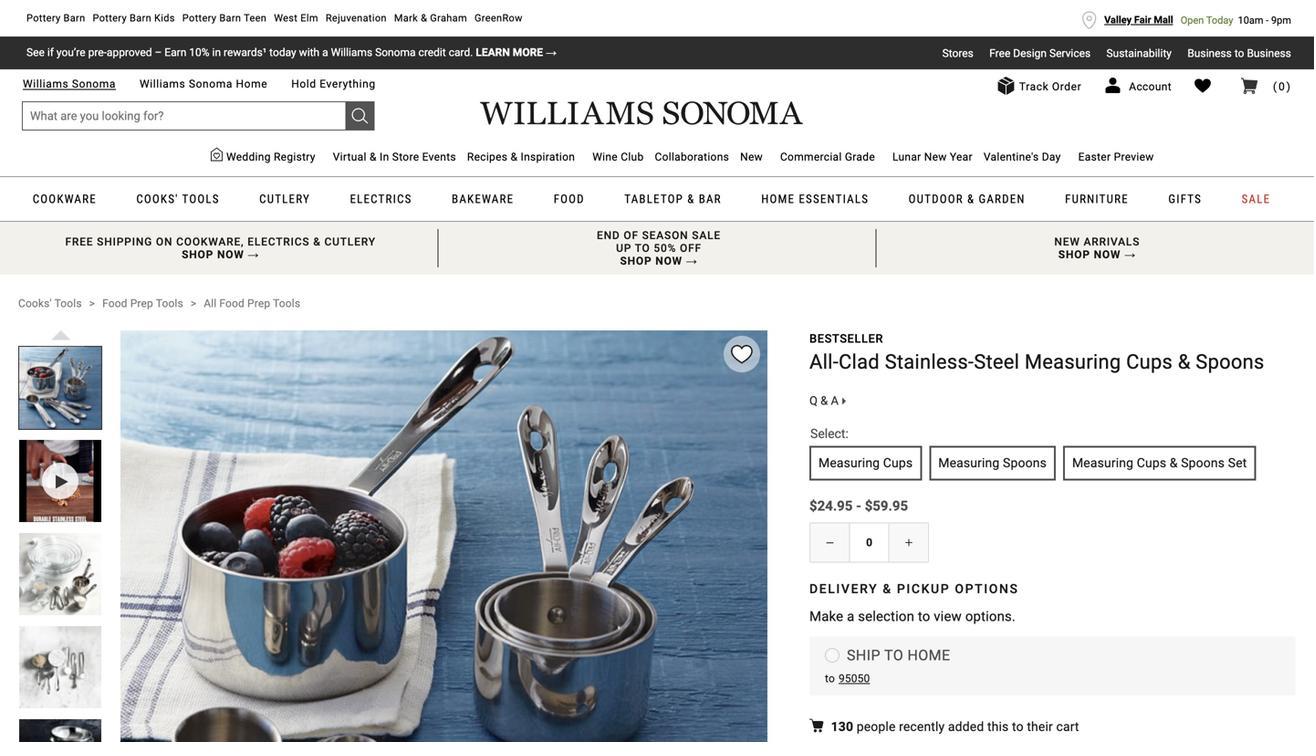 Task type: vqa. For each thing, say whether or not it's contained in the screenshot.
'Hold Everything' link
yes



Task type: locate. For each thing, give the bounding box(es) containing it.
prep right all in the left of the page
[[247, 297, 270, 310]]

measuring for measuring spoons
[[939, 456, 1000, 471]]

increase image
[[905, 539, 913, 546]]

1 horizontal spatial free
[[990, 47, 1011, 60]]

sonoma down mark
[[375, 46, 416, 59]]

elm
[[301, 12, 318, 24]]

pottery up 'if'
[[26, 12, 61, 24]]

pottery up pre-
[[93, 12, 127, 24]]

0 horizontal spatial pottery
[[26, 12, 61, 24]]

free inside 'free shipping on cookware, electrics & cutlery shop now →'
[[65, 235, 93, 248]]

tabletop
[[625, 192, 684, 206]]

sale down bar
[[692, 229, 721, 242]]

1 horizontal spatial now
[[656, 255, 683, 267]]

shop inside end of season sale up to 50% off shop now →
[[620, 255, 652, 267]]

all food prep tools
[[204, 297, 300, 310]]

tabletop & bar
[[625, 192, 722, 206]]

$
[[810, 498, 818, 514], [865, 498, 873, 514]]

new inside new arrivals shop now →
[[1055, 235, 1081, 248]]

0 vertical spatial -
[[1266, 14, 1269, 26]]

measuring for measuring cups
[[819, 456, 880, 471]]

2 horizontal spatial now
[[1094, 248, 1121, 261]]

recipes & inspiration
[[467, 151, 575, 164]]

business down 9pm at the top of page
[[1247, 47, 1292, 60]]

0 horizontal spatial cooks' tools
[[18, 297, 82, 310]]

- left 9pm at the top of page
[[1266, 14, 1269, 26]]

now inside end of season sale up to 50% off shop now →
[[656, 255, 683, 267]]

food for food
[[554, 192, 585, 206]]

easter preview link
[[1073, 140, 1160, 176]]

0 horizontal spatial prep
[[130, 297, 153, 310]]

1 vertical spatial a
[[847, 608, 855, 624]]

1 vertical spatial free
[[65, 235, 93, 248]]

pottery barn kids link
[[89, 8, 179, 29]]

95050 button
[[835, 672, 870, 685]]

0 horizontal spatial electrics
[[248, 235, 310, 248]]

home down "new" "link"
[[762, 192, 795, 206]]

1 horizontal spatial cooks'
[[136, 192, 179, 206]]

prep inside "link"
[[130, 297, 153, 310]]

barn up you're
[[63, 12, 85, 24]]

wine
[[593, 151, 618, 164]]

0 horizontal spatial home
[[236, 78, 268, 90]]

q & a link
[[810, 394, 851, 408]]

0 horizontal spatial a
[[322, 46, 328, 59]]

0 horizontal spatial food
[[102, 297, 127, 310]]

1 horizontal spatial home
[[762, 192, 795, 206]]

&
[[421, 12, 427, 24], [370, 151, 377, 164], [511, 151, 518, 164], [688, 192, 695, 206], [968, 192, 975, 206], [313, 235, 321, 248], [1178, 350, 1191, 374], [821, 394, 828, 408], [1170, 456, 1178, 471], [883, 582, 893, 597]]

2 $ from the left
[[865, 498, 873, 514]]

1 horizontal spatial -
[[1266, 14, 1269, 26]]

Quantity number field
[[850, 523, 890, 563]]

tools right all in the left of the page
[[273, 297, 300, 310]]

food inside "link"
[[102, 297, 127, 310]]

1 horizontal spatial food
[[219, 297, 245, 310]]

2 horizontal spatial williams
[[331, 46, 373, 59]]

home down rewards¹
[[236, 78, 268, 90]]

1 horizontal spatial sale
[[1242, 192, 1271, 206]]

shop down furniture link
[[1059, 248, 1091, 261]]

0 vertical spatial electrics
[[350, 192, 412, 206]]

delivery & pickup options
[[810, 582, 1019, 597]]

pre-
[[88, 46, 107, 59]]

valentine's day link
[[978, 140, 1067, 176]]

add to favorites image
[[731, 343, 753, 365]]

business up favorite icon
[[1188, 47, 1232, 60]]

1 horizontal spatial sonoma
[[189, 78, 233, 90]]

3 pottery from the left
[[182, 12, 217, 24]]

order
[[1052, 81, 1082, 93]]

sonoma for williams sonoma home
[[189, 78, 233, 90]]

measuring cups & spoons set
[[1073, 456, 1247, 471]]

cart
[[1057, 719, 1080, 734]]

a right make
[[847, 608, 855, 624]]

wine club
[[593, 151, 644, 164]]

0 horizontal spatial cooks'
[[18, 297, 52, 310]]

0 vertical spatial home
[[236, 78, 268, 90]]

search image
[[352, 108, 368, 124]]

1 horizontal spatial a
[[847, 608, 855, 624]]

2 horizontal spatial shop
[[1059, 248, 1091, 261]]

new left year
[[925, 151, 947, 164]]

electrics down 'cutlery' link
[[248, 235, 310, 248]]

2 horizontal spatial home
[[908, 647, 951, 664]]

0 horizontal spatial new
[[740, 151, 763, 164]]

shop inside new arrivals shop now →
[[1059, 248, 1091, 261]]

credit
[[419, 46, 446, 59]]

spoons inside bestseller all-clad stainless-steel measuring cups & spoons
[[1196, 350, 1265, 374]]

1 horizontal spatial $
[[865, 498, 873, 514]]

new arrivals shop now →
[[1055, 235, 1140, 261]]

williams up everything
[[331, 46, 373, 59]]

- right 24.95 on the bottom right of the page
[[856, 498, 862, 514]]

measuring inside bestseller all-clad stainless-steel measuring cups & spoons
[[1025, 350, 1121, 374]]

& inside bestseller all-clad stainless-steel measuring cups & spoons
[[1178, 350, 1191, 374]]

now up all food prep tools
[[217, 248, 244, 261]]

0 horizontal spatial shop
[[182, 248, 214, 261]]

collaborations link
[[649, 140, 735, 176]]

barn
[[63, 12, 85, 24], [130, 12, 152, 24], [219, 12, 241, 24]]

0 horizontal spatial barn
[[63, 12, 85, 24]]

see if you're pre-approved – earn 10% in rewards¹ today with a williams sonoma credit card. learn more →
[[26, 46, 557, 59]]

1 vertical spatial cooks'
[[18, 297, 52, 310]]

1 vertical spatial cooks' tools link
[[18, 297, 82, 310]]

shop down of
[[620, 255, 652, 267]]

1 prep from the left
[[130, 297, 153, 310]]

sonoma down in
[[189, 78, 233, 90]]

free for free shipping on cookware, electrics & cutlery shop now →
[[65, 235, 93, 248]]

now inside new arrivals shop now →
[[1094, 248, 1121, 261]]

easter
[[1079, 151, 1111, 164]]

account
[[1129, 81, 1172, 93]]

0 horizontal spatial business
[[1188, 47, 1232, 60]]

measuring for measuring cups & spoons set
[[1073, 456, 1134, 471]]

pottery barn link
[[23, 8, 89, 29]]

food right all in the left of the page
[[219, 297, 245, 310]]

delivery
[[810, 582, 878, 597]]

130 people recently added this to their cart
[[831, 719, 1080, 734]]

1 vertical spatial home
[[762, 192, 795, 206]]

1 vertical spatial cutlery
[[324, 235, 376, 248]]

stores
[[943, 47, 974, 60]]

mark
[[394, 12, 418, 24]]

new inside "link"
[[740, 151, 763, 164]]

0 horizontal spatial now
[[217, 248, 244, 261]]

gifts link
[[1169, 179, 1204, 221]]

wedding
[[226, 151, 271, 164]]

0 vertical spatial cutlery
[[259, 192, 310, 206]]

free left design
[[990, 47, 1011, 60]]

home for ship to home
[[908, 647, 951, 664]]

1 vertical spatial electrics
[[248, 235, 310, 248]]

food down inspiration
[[554, 192, 585, 206]]

now down furniture link
[[1094, 248, 1121, 261]]

end
[[597, 229, 620, 242]]

barn left teen
[[219, 12, 241, 24]]

food prep tools link
[[102, 297, 183, 310]]

sustainability link
[[1107, 47, 1172, 60]]

0 vertical spatial free
[[990, 47, 1011, 60]]

1 vertical spatial sale
[[692, 229, 721, 242]]

→ down furniture link
[[1125, 248, 1136, 261]]

mark & graham link
[[391, 8, 471, 29]]

new for new
[[740, 151, 763, 164]]

to
[[885, 647, 904, 664]]

tabletop & bar link
[[625, 179, 724, 221]]

west elm link
[[270, 8, 322, 29]]

2 prep from the left
[[247, 297, 270, 310]]

measuring cups
[[819, 456, 913, 471]]

2 horizontal spatial pottery
[[182, 12, 217, 24]]

today
[[1207, 14, 1234, 26]]

to left "view"
[[918, 608, 931, 624]]

cookware link
[[33, 179, 98, 221]]

sale
[[1242, 192, 1271, 206], [692, 229, 721, 242]]

added
[[948, 719, 984, 734]]

williams for williams sonoma home
[[140, 78, 186, 90]]

0 horizontal spatial williams
[[23, 78, 69, 90]]

0 vertical spatial cooks' tools link
[[136, 179, 222, 221]]

cutlery down electrics link at the left top of the page
[[324, 235, 376, 248]]

0 vertical spatial cooks'
[[136, 192, 179, 206]]

0 horizontal spatial $
[[810, 498, 818, 514]]

0 horizontal spatial sonoma
[[72, 78, 116, 90]]

commercial
[[780, 151, 842, 164]]

prep up the save
[[130, 297, 153, 310]]

williams down –
[[140, 78, 186, 90]]

hold everything link
[[291, 78, 376, 90]]

now inside 'free shipping on cookware, electrics & cutlery shop now →'
[[217, 248, 244, 261]]

free design services link
[[990, 47, 1091, 60]]

new right collaborations
[[740, 151, 763, 164]]

130
[[831, 719, 854, 734]]

williams sonoma
[[23, 78, 116, 90]]

1 horizontal spatial business
[[1247, 47, 1292, 60]]

business to business
[[1188, 47, 1292, 60]]

0 horizontal spatial sale
[[692, 229, 721, 242]]

williams down 'if'
[[23, 78, 69, 90]]

0 horizontal spatial -
[[856, 498, 862, 514]]

1 horizontal spatial cutlery
[[324, 235, 376, 248]]

off
[[680, 242, 702, 255]]

sale link
[[1242, 179, 1273, 221]]

0
[[1279, 81, 1287, 93]]

with
[[299, 46, 320, 59]]

0 horizontal spatial cutlery
[[259, 192, 310, 206]]

now down the season
[[656, 255, 683, 267]]

free down cookware "link"
[[65, 235, 93, 248]]

end of season sale up to 50% off shop now →
[[597, 229, 721, 267]]

1 horizontal spatial pottery
[[93, 12, 127, 24]]

pottery barn teen link
[[179, 8, 270, 29]]

wedding registry
[[226, 151, 316, 164]]

video 1 for all-clad stainless-steel measuring cups &amp; spoons image
[[19, 440, 101, 522]]

1 horizontal spatial shop
[[620, 255, 652, 267]]

pottery right kids
[[182, 12, 217, 24]]

decrease image
[[826, 539, 834, 546]]

2 horizontal spatial new
[[1055, 235, 1081, 248]]

1 horizontal spatial barn
[[130, 12, 152, 24]]

→ right 50%
[[686, 255, 698, 267]]

commercial grade link
[[775, 140, 881, 176]]

all
[[204, 297, 217, 310]]

1 horizontal spatial cooks' tools link
[[136, 179, 222, 221]]

1 barn from the left
[[63, 12, 85, 24]]

shop inside 'free shipping on cookware, electrics & cutlery shop now →'
[[182, 248, 214, 261]]

electrics down in
[[350, 192, 412, 206]]

hold
[[291, 78, 316, 90]]

everything
[[320, 78, 376, 90]]

1 horizontal spatial electrics
[[350, 192, 412, 206]]

2 horizontal spatial food
[[554, 192, 585, 206]]

sale right gifts link
[[1242, 192, 1271, 206]]

new left "arrivals"
[[1055, 235, 1081, 248]]

1 vertical spatial -
[[856, 498, 862, 514]]

shop
[[182, 248, 214, 261], [1059, 248, 1091, 261], [620, 255, 652, 267]]

1 vertical spatial cooks' tools
[[18, 297, 82, 310]]

pottery
[[26, 12, 61, 24], [93, 12, 127, 24], [182, 12, 217, 24]]

to right up
[[635, 242, 651, 255]]

→ inside new arrivals shop now →
[[1125, 248, 1136, 261]]

Ship To Home radio
[[825, 648, 840, 663]]

spoons
[[1196, 350, 1265, 374], [1003, 456, 1047, 471], [1181, 456, 1225, 471]]

bakeware
[[452, 192, 514, 206]]

& inside 'free shipping on cookware, electrics & cutlery shop now →'
[[313, 235, 321, 248]]

0 horizontal spatial free
[[65, 235, 93, 248]]

preview
[[1114, 151, 1154, 164]]

cups
[[1127, 350, 1173, 374], [883, 456, 913, 471], [1137, 456, 1167, 471]]

1 horizontal spatial williams
[[140, 78, 186, 90]]

sonoma down pre-
[[72, 78, 116, 90]]

cutlery down registry
[[259, 192, 310, 206]]

food down shipping
[[102, 297, 127, 310]]

→ right the cookware,
[[248, 248, 259, 261]]

2 barn from the left
[[130, 12, 152, 24]]

barn left kids
[[130, 12, 152, 24]]

2 horizontal spatial barn
[[219, 12, 241, 24]]

1 horizontal spatial cooks' tools
[[136, 192, 220, 206]]

free for free design services
[[990, 47, 1011, 60]]

home right to
[[908, 647, 951, 664]]

today
[[269, 46, 296, 59]]

home essentials
[[762, 192, 869, 206]]

2 pottery from the left
[[93, 12, 127, 24]]

ship
[[847, 647, 881, 664]]

grade
[[845, 151, 875, 164]]

2 vertical spatial home
[[908, 647, 951, 664]]

a right with
[[322, 46, 328, 59]]

tools left all in the left of the page
[[156, 297, 183, 310]]

rewards¹
[[224, 46, 267, 59]]

fair
[[1135, 14, 1152, 26]]

shop right the on at the top left of the page
[[182, 248, 214, 261]]

0 vertical spatial a
[[322, 46, 328, 59]]

1 horizontal spatial prep
[[247, 297, 270, 310]]

cooks'
[[136, 192, 179, 206], [18, 297, 52, 310]]

2 horizontal spatial sonoma
[[375, 46, 416, 59]]

business
[[1188, 47, 1232, 60], [1247, 47, 1292, 60]]

1 pottery from the left
[[26, 12, 61, 24]]



Task type: describe. For each thing, give the bounding box(es) containing it.
food link
[[554, 179, 587, 221]]

graham
[[430, 12, 467, 24]]

design
[[1014, 47, 1047, 60]]

new for new arrivals shop now →
[[1055, 235, 1081, 248]]

kids
[[154, 12, 175, 24]]

1 business from the left
[[1188, 47, 1232, 60]]

measuring spoons
[[939, 456, 1047, 471]]

to right this
[[1012, 719, 1024, 734]]

cart image
[[1241, 78, 1259, 94]]

→ inside 'free shipping on cookware, electrics & cutlery shop now →'
[[248, 248, 259, 261]]

cups inside bestseller all-clad stainless-steel measuring cups & spoons
[[1127, 350, 1173, 374]]

favorite image
[[1194, 77, 1212, 95]]

tools up the cookware,
[[182, 192, 220, 206]]

50%
[[654, 242, 677, 255]]

favorite link
[[1194, 77, 1220, 98]]

card.
[[449, 46, 473, 59]]

new link
[[735, 140, 769, 176]]

store
[[392, 151, 419, 164]]

williams sonoma home link
[[140, 78, 268, 90]]

garden
[[979, 192, 1026, 206]]

lunar
[[893, 151, 922, 164]]

1 horizontal spatial new
[[925, 151, 947, 164]]

year
[[950, 151, 973, 164]]

make a selection to view options.
[[810, 608, 1016, 624]]

electrics link
[[350, 179, 414, 221]]

home inside home essentials link
[[762, 192, 795, 206]]

outdoor
[[909, 192, 964, 206]]

open
[[1181, 14, 1204, 26]]

their
[[1027, 719, 1053, 734]]

account image
[[1104, 77, 1122, 95]]

food for food prep tools
[[102, 297, 127, 310]]

williams sonoma home
[[140, 78, 268, 90]]

arrivals
[[1084, 235, 1140, 248]]

valley
[[1105, 14, 1132, 26]]

q & a
[[810, 394, 839, 408]]

up
[[616, 242, 632, 255]]

virtual
[[333, 151, 367, 164]]

cutlery inside 'free shipping on cookware, electrics & cutlery shop now →'
[[324, 235, 376, 248]]

→ inside end of season sale up to 50% off shop now →
[[686, 255, 698, 267]]

sonoma for williams sonoma
[[72, 78, 116, 90]]

valley fair mall open today 10am - 9pm
[[1105, 14, 1292, 26]]

steel
[[974, 350, 1020, 374]]

all-clad stainless-steel measuring cups &amp; spoons image
[[120, 330, 768, 742]]

track
[[1020, 81, 1049, 93]]

west
[[274, 12, 298, 24]]

→ right more
[[546, 46, 557, 59]]

people
[[857, 719, 896, 734]]

24.95
[[818, 498, 853, 514]]

food prep tools
[[102, 297, 183, 310]]

95050
[[839, 672, 870, 685]]

electrics inside 'free shipping on cookware, electrics & cutlery shop now →'
[[248, 235, 310, 248]]

greenrow link
[[471, 8, 526, 29]]

approved
[[107, 46, 152, 59]]

0 horizontal spatial cooks' tools link
[[18, 297, 82, 310]]

track order link
[[998, 77, 1082, 98]]

cookware,
[[176, 235, 244, 248]]

collaborations
[[655, 151, 729, 164]]

registry
[[274, 151, 316, 164]]

williams sonoma link
[[23, 78, 116, 90]]

in
[[212, 46, 221, 59]]

cups for measuring cups
[[883, 456, 913, 471]]

bakeware link
[[452, 179, 516, 221]]

more
[[513, 46, 543, 59]]

to down ship to home option
[[825, 672, 835, 685]]

furniture link
[[1065, 179, 1131, 221]]

all food prep tools link
[[204, 297, 300, 310]]

earn
[[165, 46, 187, 59]]

tools left food prep tools "link"
[[54, 297, 82, 310]]

10am
[[1238, 14, 1264, 26]]

all-
[[810, 350, 839, 374]]

cups for measuring cups & spoons set
[[1137, 456, 1167, 471]]

business to business link
[[1188, 47, 1292, 60]]

a
[[831, 394, 839, 408]]

2 business from the left
[[1247, 47, 1292, 60]]

track order
[[1020, 81, 1082, 93]]

set
[[1228, 456, 1247, 471]]

3 barn from the left
[[219, 12, 241, 24]]

cookware
[[33, 192, 97, 206]]

stores link
[[943, 47, 974, 60]]

selection
[[858, 608, 915, 624]]

home for williams sonoma home
[[236, 78, 268, 90]]

bestseller all-clad stainless-steel measuring cups & spoons
[[810, 332, 1265, 374]]

- inside valley fair mall open today 10am - 9pm
[[1266, 14, 1269, 26]]

to inside end of season sale up to 50% off shop now →
[[635, 242, 651, 255]]

1 $ from the left
[[810, 498, 818, 514]]

clad
[[839, 350, 880, 374]]

pickup
[[897, 582, 951, 597]]

0 vertical spatial sale
[[1242, 192, 1271, 206]]

essentials
[[799, 192, 869, 206]]

wedding registry link
[[205, 140, 321, 176]]

sale inside end of season sale up to 50% off shop now →
[[692, 229, 721, 242]]

in
[[380, 151, 389, 164]]

tools inside "link"
[[156, 297, 183, 310]]

outdoor & garden link
[[909, 179, 1028, 221]]

options
[[955, 582, 1019, 597]]

season
[[642, 229, 689, 242]]

easter preview
[[1079, 151, 1154, 164]]

gifts
[[1169, 192, 1202, 206]]

0 vertical spatial cooks' tools
[[136, 192, 220, 206]]

if
[[47, 46, 54, 59]]

save
[[146, 346, 169, 358]]

you're
[[56, 46, 85, 59]]

mall
[[1154, 14, 1174, 26]]

bar
[[699, 192, 722, 206]]

virtual & in store events link
[[327, 140, 462, 176]]

day
[[1042, 151, 1061, 164]]

to up cart image
[[1235, 47, 1245, 60]]

Search search field
[[22, 102, 375, 131]]

q
[[810, 394, 818, 408]]

cart image
[[810, 719, 828, 737]]

williams for williams sonoma
[[23, 78, 69, 90]]



